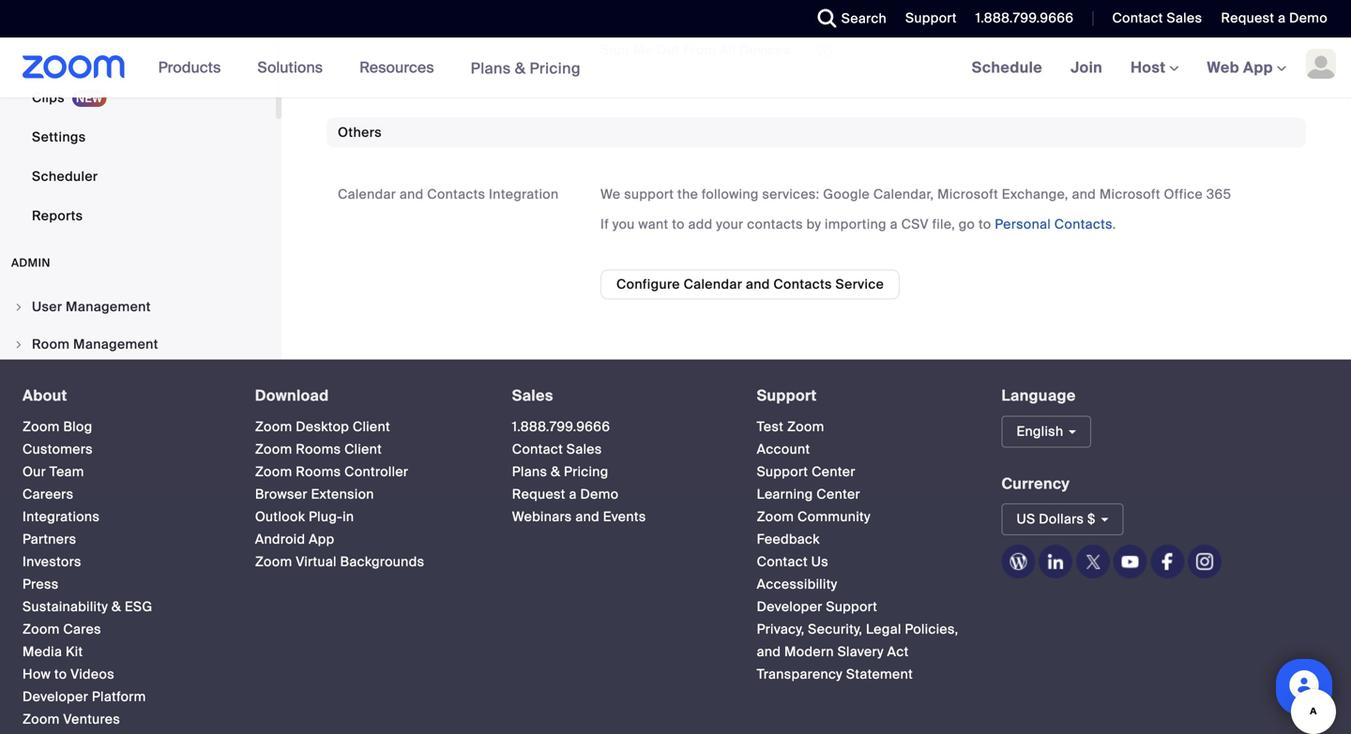 Task type: locate. For each thing, give the bounding box(es) containing it.
importing
[[825, 216, 887, 233]]

rooms down desktop
[[296, 441, 341, 458]]

browser extension link
[[255, 486, 374, 503]]

2 horizontal spatial &
[[551, 463, 561, 481]]

0 vertical spatial contacts
[[427, 186, 485, 203]]

search
[[842, 10, 887, 27]]

1 horizontal spatial 1.888.799.9666
[[976, 9, 1074, 27]]

demo inside 1.888.799.9666 contact sales plans & pricing request a demo webinars and events
[[580, 486, 619, 503]]

support center link
[[757, 463, 856, 481]]

2 horizontal spatial contact
[[1112, 9, 1163, 27]]

plans up webinars in the left bottom of the page
[[512, 463, 547, 481]]

0 vertical spatial plans
[[471, 58, 511, 78]]

contacts left integration
[[427, 186, 485, 203]]

developer
[[757, 599, 823, 616], [23, 689, 88, 706]]

1 horizontal spatial plans
[[512, 463, 547, 481]]

room management
[[32, 336, 158, 354]]

client
[[353, 418, 390, 436], [344, 441, 382, 458]]

contact sales
[[1112, 9, 1202, 27]]

app
[[1243, 58, 1273, 77], [309, 531, 335, 548]]

1 vertical spatial 1.888.799.9666
[[512, 418, 610, 436]]

and inside 1.888.799.9666 contact sales plans & pricing request a demo webinars and events
[[576, 508, 600, 526]]

1.888.799.9666
[[976, 9, 1074, 27], [512, 418, 610, 436]]

1 horizontal spatial microsoft
[[1100, 186, 1161, 203]]

management inside "menu item"
[[66, 299, 151, 316]]

0 horizontal spatial app
[[309, 531, 335, 548]]

developer down 'how to videos' link
[[23, 689, 88, 706]]

sales up host dropdown button on the top of page
[[1167, 9, 1202, 27]]

test
[[757, 418, 784, 436]]

0 vertical spatial pricing
[[530, 58, 581, 78]]

1.888.799.9666 for 1.888.799.9666
[[976, 9, 1074, 27]]

download
[[255, 386, 329, 406]]

support
[[906, 9, 957, 27], [757, 386, 817, 406], [757, 463, 808, 481], [826, 599, 878, 616]]

center
[[812, 463, 856, 481], [817, 486, 861, 503]]

sign
[[601, 42, 629, 59]]

0 horizontal spatial to
[[54, 666, 67, 684]]

feedback button
[[757, 531, 820, 548]]

calendar inside button
[[684, 276, 742, 293]]

0 horizontal spatial contact
[[512, 441, 563, 458]]

2 vertical spatial contact
[[757, 554, 808, 571]]

a left csv
[[890, 216, 898, 233]]

1 horizontal spatial app
[[1243, 58, 1273, 77]]

0 horizontal spatial a
[[569, 486, 577, 503]]

contacts
[[747, 216, 803, 233]]

media kit link
[[23, 644, 83, 661]]

media
[[23, 644, 62, 661]]

learning
[[757, 486, 813, 503]]

right image for room management
[[13, 339, 24, 351]]

management up room management
[[66, 299, 151, 316]]

0 vertical spatial app
[[1243, 58, 1273, 77]]

& inside 1.888.799.9666 contact sales plans & pricing request a demo webinars and events
[[551, 463, 561, 481]]

2 vertical spatial sales
[[567, 441, 602, 458]]

platform
[[92, 689, 146, 706]]

management down user management "menu item"
[[73, 336, 158, 354]]

a up web app dropdown button
[[1278, 9, 1286, 27]]

calendar down 'others'
[[338, 186, 396, 203]]

0 horizontal spatial request
[[512, 486, 566, 503]]

2 right image from the top
[[13, 339, 24, 351]]

2 rooms from the top
[[296, 463, 341, 481]]

web app button
[[1207, 58, 1287, 77]]

1 vertical spatial management
[[73, 336, 158, 354]]

modern
[[785, 644, 834, 661]]

outlook
[[255, 508, 305, 526]]

0 horizontal spatial developer
[[23, 689, 88, 706]]

2 horizontal spatial contacts
[[1055, 216, 1113, 233]]

the
[[678, 186, 698, 203]]

contacts left service
[[774, 276, 832, 293]]

1 vertical spatial plans
[[512, 463, 547, 481]]

1 horizontal spatial developer
[[757, 599, 823, 616]]

1 horizontal spatial &
[[515, 58, 526, 78]]

microsoft
[[938, 186, 999, 203], [1100, 186, 1161, 203]]

1 vertical spatial right image
[[13, 339, 24, 351]]

pricing
[[530, 58, 581, 78], [564, 463, 609, 481]]

center up community
[[817, 486, 861, 503]]

if you want to add your contacts by importing a csv file, go to personal contacts .
[[601, 216, 1116, 233]]

language
[[1002, 386, 1076, 406]]

right image left user
[[13, 302, 24, 313]]

0 vertical spatial rooms
[[296, 441, 341, 458]]

a up webinars and events link on the left bottom of the page
[[569, 486, 577, 503]]

developer down accessibility link
[[757, 599, 823, 616]]

app right web
[[1243, 58, 1273, 77]]

1 horizontal spatial demo
[[1290, 9, 1328, 27]]

0 horizontal spatial plans
[[471, 58, 511, 78]]

1 horizontal spatial a
[[890, 216, 898, 233]]

pricing inside product information navigation
[[530, 58, 581, 78]]

file,
[[932, 216, 955, 233]]

1 vertical spatial a
[[890, 216, 898, 233]]

demo up webinars and events link on the left bottom of the page
[[580, 486, 619, 503]]

kit
[[66, 644, 83, 661]]

privacy, security, legal policies, and modern slavery act transparency statement link
[[757, 621, 959, 684]]

resources
[[360, 58, 434, 77]]

0 horizontal spatial demo
[[580, 486, 619, 503]]

account link
[[757, 441, 810, 458]]

desktop
[[296, 418, 349, 436]]

support up test zoom link
[[757, 386, 817, 406]]

0 vertical spatial 1.888.799.9666
[[976, 9, 1074, 27]]

1 vertical spatial client
[[344, 441, 382, 458]]

blog
[[63, 418, 92, 436]]

android
[[255, 531, 305, 548]]

0 horizontal spatial &
[[112, 599, 121, 616]]

developer inside zoom blog customers our team careers integrations partners investors press sustainability & esg zoom cares media kit how to videos developer platform zoom ventures
[[23, 689, 88, 706]]

1 vertical spatial request
[[512, 486, 566, 503]]

1.888.799.9666 down 'sales' link
[[512, 418, 610, 436]]

our team link
[[23, 463, 84, 481]]

& inside zoom blog customers our team careers integrations partners investors press sustainability & esg zoom cares media kit how to videos developer platform zoom ventures
[[112, 599, 121, 616]]

products
[[158, 58, 221, 77]]

sales up 1.888.799.9666 link
[[512, 386, 553, 406]]

host
[[1131, 58, 1170, 77]]

1 vertical spatial contact
[[512, 441, 563, 458]]

extension
[[311, 486, 374, 503]]

to down media kit link at the bottom left of page
[[54, 666, 67, 684]]

1 horizontal spatial contact
[[757, 554, 808, 571]]

2 horizontal spatial sales
[[1167, 9, 1202, 27]]

join
[[1071, 58, 1103, 77]]

1.888.799.9666 inside 1.888.799.9666 contact sales plans & pricing request a demo webinars and events
[[512, 418, 610, 436]]

contact sales link
[[1098, 0, 1207, 38], [1112, 9, 1202, 27], [512, 441, 602, 458]]

web app
[[1207, 58, 1273, 77]]

1 vertical spatial center
[[817, 486, 861, 503]]

calendar,
[[874, 186, 934, 203]]

1 vertical spatial app
[[309, 531, 335, 548]]

0 vertical spatial right image
[[13, 302, 24, 313]]

1 vertical spatial demo
[[580, 486, 619, 503]]

request inside 1.888.799.9666 contact sales plans & pricing request a demo webinars and events
[[512, 486, 566, 503]]

pricing up webinars and events link on the left bottom of the page
[[564, 463, 609, 481]]

configure
[[617, 276, 680, 293]]

sales link
[[512, 386, 553, 406]]

microsoft up go
[[938, 186, 999, 203]]

demo up profile picture
[[1290, 9, 1328, 27]]

google
[[823, 186, 870, 203]]

contacts
[[427, 186, 485, 203], [1055, 216, 1113, 233], [774, 276, 832, 293]]

controller
[[344, 463, 408, 481]]

web
[[1207, 58, 1240, 77]]

1 rooms from the top
[[296, 441, 341, 458]]

0 vertical spatial request
[[1221, 9, 1275, 27]]

to left 'add'
[[672, 216, 685, 233]]

management inside menu item
[[73, 336, 158, 354]]

center up the learning center link at right bottom
[[812, 463, 856, 481]]

solutions
[[258, 58, 323, 77]]

0 vertical spatial management
[[66, 299, 151, 316]]

about
[[23, 386, 67, 406]]

contact up host
[[1112, 9, 1163, 27]]

legal
[[866, 621, 902, 638]]

plans inside 1.888.799.9666 contact sales plans & pricing request a demo webinars and events
[[512, 463, 547, 481]]

&
[[515, 58, 526, 78], [551, 463, 561, 481], [112, 599, 121, 616]]

0 vertical spatial a
[[1278, 9, 1286, 27]]

1 vertical spatial rooms
[[296, 463, 341, 481]]

365
[[1207, 186, 1232, 203]]

right image left room
[[13, 339, 24, 351]]

0 vertical spatial &
[[515, 58, 526, 78]]

user management
[[32, 299, 151, 316]]

0 horizontal spatial sales
[[512, 386, 553, 406]]

request
[[1221, 9, 1275, 27], [512, 486, 566, 503]]

how to videos link
[[23, 666, 114, 684]]

0 vertical spatial developer
[[757, 599, 823, 616]]

1 horizontal spatial calendar
[[684, 276, 742, 293]]

sales down 1.888.799.9666 link
[[567, 441, 602, 458]]

support link
[[892, 0, 962, 38], [906, 9, 957, 27], [757, 386, 817, 406]]

integrations link
[[23, 508, 100, 526]]

1 horizontal spatial contacts
[[774, 276, 832, 293]]

1 right image from the top
[[13, 302, 24, 313]]

sign me out from all devices
[[601, 42, 791, 59]]

request up web app dropdown button
[[1221, 9, 1275, 27]]

0 vertical spatial center
[[812, 463, 856, 481]]

2 horizontal spatial a
[[1278, 9, 1286, 27]]

right image inside user management "menu item"
[[13, 302, 24, 313]]

outlook plug-in link
[[255, 508, 354, 526]]

management for room management
[[73, 336, 158, 354]]

recordings link
[[0, 40, 276, 78]]

press
[[23, 576, 59, 593]]

user
[[32, 299, 62, 316]]

request up webinars in the left bottom of the page
[[512, 486, 566, 503]]

0 horizontal spatial 1.888.799.9666
[[512, 418, 610, 436]]

$
[[1088, 511, 1096, 528]]

us
[[1017, 511, 1036, 528]]

plans inside product information navigation
[[471, 58, 511, 78]]

0 horizontal spatial calendar
[[338, 186, 396, 203]]

0 vertical spatial contact
[[1112, 9, 1163, 27]]

a inside 1.888.799.9666 contact sales plans & pricing request a demo webinars and events
[[569, 486, 577, 503]]

transparency
[[757, 666, 843, 684]]

0 vertical spatial demo
[[1290, 9, 1328, 27]]

currency
[[1002, 474, 1070, 494]]

2 vertical spatial &
[[112, 599, 121, 616]]

right image inside room management menu item
[[13, 339, 24, 351]]

right image
[[13, 302, 24, 313], [13, 339, 24, 351]]

to
[[672, 216, 685, 233], [979, 216, 992, 233], [54, 666, 67, 684]]

configure calendar and contacts service button
[[601, 270, 900, 300]]

1 vertical spatial pricing
[[564, 463, 609, 481]]

1 vertical spatial &
[[551, 463, 561, 481]]

1 vertical spatial calendar
[[684, 276, 742, 293]]

right image for user management
[[13, 302, 24, 313]]

contact down feedback
[[757, 554, 808, 571]]

plans right resources dropdown button
[[471, 58, 511, 78]]

0 vertical spatial client
[[353, 418, 390, 436]]

contacts down exchange,
[[1055, 216, 1113, 233]]

about link
[[23, 386, 67, 406]]

support right search
[[906, 9, 957, 27]]

developer inside the test zoom account support center learning center zoom community feedback contact us accessibility developer support privacy, security, legal policies, and modern slavery act transparency statement
[[757, 599, 823, 616]]

request a demo link
[[1207, 0, 1351, 38], [1221, 9, 1328, 27], [512, 486, 619, 503]]

app down plug-
[[309, 531, 335, 548]]

2 microsoft from the left
[[1100, 186, 1161, 203]]

virtual
[[296, 554, 337, 571]]

banner
[[0, 38, 1351, 99]]

rooms down the zoom rooms client link
[[296, 463, 341, 481]]

1.888.799.9666 up the schedule
[[976, 9, 1074, 27]]

meetings navigation
[[958, 38, 1351, 99]]

sustainability & esg link
[[23, 599, 153, 616]]

0 horizontal spatial microsoft
[[938, 186, 999, 203]]

contact down 1.888.799.9666 link
[[512, 441, 563, 458]]

1 vertical spatial developer
[[23, 689, 88, 706]]

contact inside 1.888.799.9666 contact sales plans & pricing request a demo webinars and events
[[512, 441, 563, 458]]

zoom ventures link
[[23, 711, 120, 729]]

clips link
[[0, 80, 276, 117]]

configure calendar and contacts service
[[617, 276, 884, 293]]

products button
[[158, 38, 229, 98]]

test zoom account support center learning center zoom community feedback contact us accessibility developer support privacy, security, legal policies, and modern slavery act transparency statement
[[757, 418, 959, 684]]

to right go
[[979, 216, 992, 233]]

community
[[798, 508, 871, 526]]

1.888.799.9666 for 1.888.799.9666 contact sales plans & pricing request a demo webinars and events
[[512, 418, 610, 436]]

microsoft up .
[[1100, 186, 1161, 203]]

calendar down 'add'
[[684, 276, 742, 293]]

2 vertical spatial a
[[569, 486, 577, 503]]

0 vertical spatial sales
[[1167, 9, 1202, 27]]

1 vertical spatial contacts
[[1055, 216, 1113, 233]]

request a demo
[[1221, 9, 1328, 27]]

1 horizontal spatial sales
[[567, 441, 602, 458]]

management for user management
[[66, 299, 151, 316]]

2 vertical spatial contacts
[[774, 276, 832, 293]]

pricing left the sign
[[530, 58, 581, 78]]

room management menu item
[[0, 327, 276, 363]]

want
[[639, 216, 669, 233]]



Task type: vqa. For each thing, say whether or not it's contained in the screenshot.
Introducing Zoom Rooms
no



Task type: describe. For each thing, give the bounding box(es) containing it.
customers
[[23, 441, 93, 458]]

press link
[[23, 576, 59, 593]]

product information navigation
[[144, 38, 595, 99]]

dollars
[[1039, 511, 1084, 528]]

sustainability
[[23, 599, 108, 616]]

app inside zoom desktop client zoom rooms client zoom rooms controller browser extension outlook plug-in android app zoom virtual backgrounds
[[309, 531, 335, 548]]

admin
[[11, 256, 50, 270]]

videos
[[71, 666, 114, 684]]

statement
[[846, 666, 913, 684]]

support down account
[[757, 463, 808, 481]]

search button
[[804, 0, 892, 38]]

investors
[[23, 554, 81, 571]]

schedule link
[[958, 38, 1057, 98]]

to inside zoom blog customers our team careers integrations partners investors press sustainability & esg zoom cares media kit how to videos developer platform zoom ventures
[[54, 666, 67, 684]]

all
[[720, 42, 736, 59]]

download link
[[255, 386, 329, 406]]

contacts inside button
[[774, 276, 832, 293]]

from
[[683, 42, 716, 59]]

us dollars $ button
[[1002, 504, 1124, 536]]

& inside product information navigation
[[515, 58, 526, 78]]

settings link
[[0, 119, 276, 156]]

and inside button
[[746, 276, 770, 293]]

we support the following services: google calendar, microsoft exchange, and microsoft office 365
[[601, 186, 1232, 203]]

if
[[601, 216, 609, 233]]

0 horizontal spatial contacts
[[427, 186, 485, 203]]

banner containing products
[[0, 38, 1351, 99]]

office
[[1164, 186, 1203, 203]]

zoom blog customers our team careers integrations partners investors press sustainability & esg zoom cares media kit how to videos developer platform zoom ventures
[[23, 418, 153, 729]]

zoom community link
[[757, 508, 871, 526]]

ventures
[[63, 711, 120, 729]]

backgrounds
[[340, 554, 425, 571]]

support
[[624, 186, 674, 203]]

partners link
[[23, 531, 76, 548]]

and inside the test zoom account support center learning center zoom community feedback contact us accessibility developer support privacy, security, legal policies, and modern slavery act transparency statement
[[757, 644, 781, 661]]

2 horizontal spatial to
[[979, 216, 992, 233]]

feedback
[[757, 531, 820, 548]]

sign me out from all devices button
[[586, 35, 806, 65]]

careers
[[23, 486, 74, 503]]

learning center link
[[757, 486, 861, 503]]

settings
[[32, 129, 86, 146]]

careers link
[[23, 486, 74, 503]]

your
[[716, 216, 744, 233]]

clips
[[32, 89, 65, 107]]

out
[[656, 42, 680, 59]]

app inside meetings navigation
[[1243, 58, 1273, 77]]

zoom logo image
[[23, 55, 125, 79]]

1 horizontal spatial request
[[1221, 9, 1275, 27]]

personal contacts link
[[995, 216, 1113, 233]]

following
[[702, 186, 759, 203]]

1 microsoft from the left
[[938, 186, 999, 203]]

room
[[32, 336, 70, 354]]

host button
[[1131, 58, 1179, 77]]

zoom blog link
[[23, 418, 92, 436]]

devices
[[740, 42, 791, 59]]

add
[[688, 216, 713, 233]]

support up the security, on the right of page
[[826, 599, 878, 616]]

profile picture image
[[1306, 49, 1336, 79]]

security,
[[808, 621, 863, 638]]

webinars
[[512, 508, 572, 526]]

others
[[338, 124, 382, 141]]

personal menu menu
[[0, 0, 276, 237]]

cares
[[63, 621, 101, 638]]

sales inside 1.888.799.9666 contact sales plans & pricing request a demo webinars and events
[[567, 441, 602, 458]]

0 vertical spatial calendar
[[338, 186, 396, 203]]

slavery
[[838, 644, 884, 661]]

user management menu item
[[0, 290, 276, 325]]

.
[[1113, 216, 1116, 233]]

developer platform link
[[23, 689, 146, 706]]

1.888.799.9666 link
[[512, 418, 610, 436]]

zoom desktop client zoom rooms client zoom rooms controller browser extension outlook plug-in android app zoom virtual backgrounds
[[255, 418, 425, 571]]

1.888.799.9666 contact sales plans & pricing request a demo webinars and events
[[512, 418, 646, 526]]

reports
[[32, 208, 83, 225]]

pricing inside 1.888.799.9666 contact sales plans & pricing request a demo webinars and events
[[564, 463, 609, 481]]

1 horizontal spatial to
[[672, 216, 685, 233]]

contact inside the test zoom account support center learning center zoom community feedback contact us accessibility developer support privacy, security, legal policies, and modern slavery act transparency statement
[[757, 554, 808, 571]]

1 vertical spatial sales
[[512, 386, 553, 406]]

me
[[633, 42, 653, 59]]

act
[[887, 644, 909, 661]]

we
[[601, 186, 621, 203]]

us
[[811, 554, 829, 571]]

services:
[[762, 186, 820, 203]]

contact us link
[[757, 554, 829, 571]]

us dollars $
[[1017, 511, 1096, 528]]

webinars and events link
[[512, 508, 646, 526]]

plans & pricing
[[471, 58, 581, 78]]

join link
[[1057, 38, 1117, 98]]

personal
[[995, 216, 1051, 233]]

android app link
[[255, 531, 335, 548]]

admin menu menu
[[0, 290, 276, 515]]

recordings
[[32, 50, 106, 67]]

account
[[757, 441, 810, 458]]

our
[[23, 463, 46, 481]]

solutions button
[[258, 38, 331, 98]]



